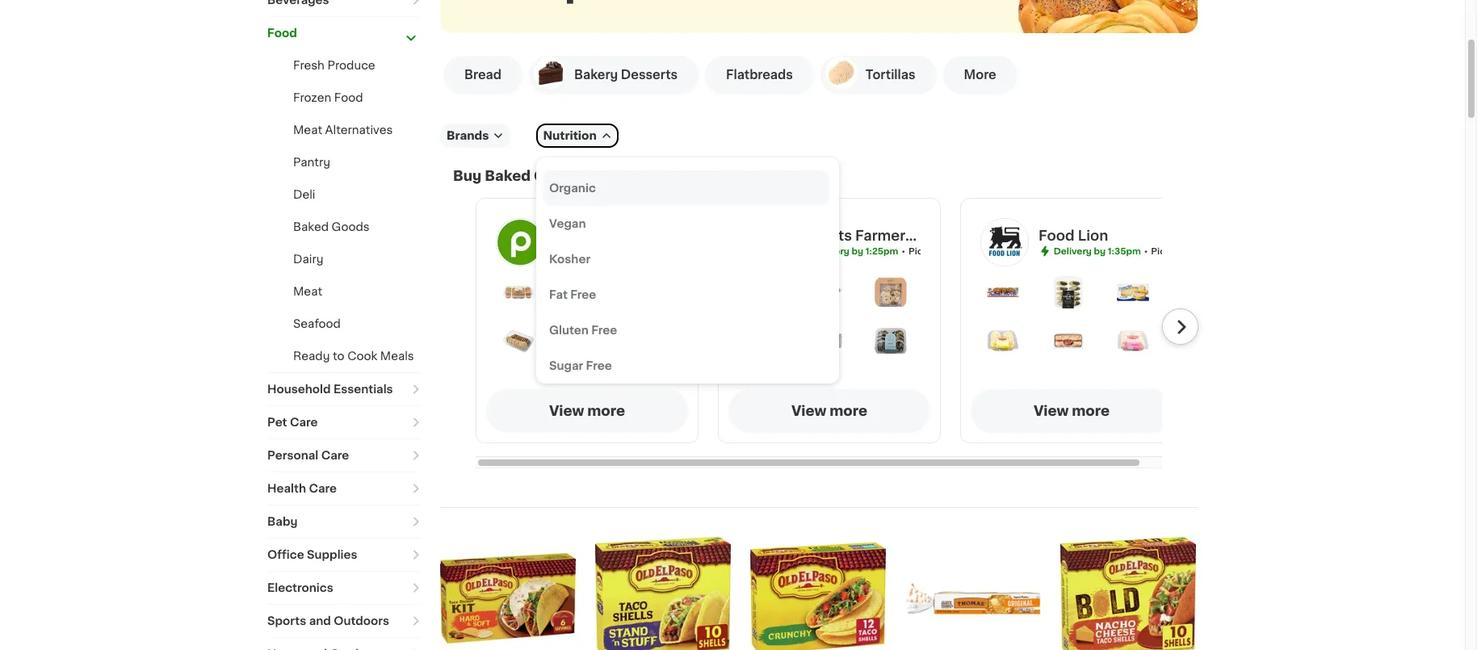 Task type: locate. For each thing, give the bounding box(es) containing it.
2 horizontal spatial view more link
[[971, 389, 1173, 433]]

1 horizontal spatial goods
[[534, 170, 582, 183]]

buy
[[453, 170, 482, 183]]

free right sugar
[[586, 360, 612, 372]]

meat alternatives link
[[293, 124, 393, 136]]

3 view from the left
[[1034, 405, 1069, 418]]

0 horizontal spatial delivery
[[569, 247, 607, 256]]

view down j. skinner baking strawberry cheese danish image
[[1034, 405, 1069, 418]]

2 vertical spatial free
[[586, 360, 612, 372]]

2 1:25pm from the left
[[866, 247, 898, 256]]

to
[[333, 351, 345, 362]]

personal
[[267, 450, 318, 461]]

delivery by 1:35pm
[[1054, 247, 1141, 256]]

baby
[[267, 516, 298, 527]]

publix
[[554, 229, 598, 242]]

dairy link
[[293, 254, 323, 265]]

meals
[[380, 351, 414, 362]]

fat
[[549, 289, 568, 300]]

pickup down the market
[[909, 247, 940, 256]]

view down immaculate baking company cinnamon rolls image on the right of the page
[[791, 405, 826, 418]]

• right 1:35pm
[[1144, 247, 1148, 256]]

publix image
[[496, 218, 544, 267]]

3 view more link from the left
[[971, 389, 1173, 433]]

2 horizontal spatial food
[[1039, 229, 1075, 242]]

food link
[[267, 17, 421, 49]]

lofthouse yellow frosted cookies image
[[987, 325, 1019, 357]]

outdoors
[[334, 615, 389, 627]]

1 meat from the top
[[293, 124, 322, 136]]

0 vertical spatial free
[[570, 289, 596, 300]]

sugar
[[549, 360, 583, 372]]

frozen food
[[293, 92, 363, 103]]

2 horizontal spatial view more button
[[971, 389, 1173, 433]]

1 vertical spatial goods
[[332, 221, 370, 233]]

2 view more button from the left
[[728, 389, 930, 433]]

health care
[[267, 483, 337, 494]]

meat for meat alternatives
[[293, 124, 322, 136]]

thomas' original english muffins image
[[905, 531, 1041, 650]]

at
[[585, 170, 600, 183]]

ready
[[293, 351, 330, 362]]

0 horizontal spatial little debbie oatmeal creme pies image
[[567, 325, 600, 357]]

cook
[[347, 351, 377, 362]]

goods
[[534, 170, 582, 183], [332, 221, 370, 233]]

1 horizontal spatial view
[[791, 405, 826, 418]]

little debbie oatmeal creme pies image up lofthouse yellow frosted cookies image
[[987, 276, 1019, 309]]

more down j. skinner baking strawberry cheese danish image
[[1072, 405, 1110, 418]]

1 vertical spatial baked
[[293, 221, 329, 233]]

3 more from the left
[[1072, 405, 1110, 418]]

little debbie oatmeal creme pies image
[[987, 276, 1019, 309], [567, 325, 600, 357]]

view more button for publix
[[486, 389, 688, 433]]

free for sugar free
[[586, 360, 612, 372]]

0 horizontal spatial pickup
[[909, 247, 940, 256]]

view more for food lion
[[1034, 405, 1110, 418]]

1 vertical spatial meat
[[293, 286, 322, 297]]

brands
[[447, 130, 489, 141]]

0 vertical spatial meat
[[293, 124, 322, 136]]

dairy
[[293, 254, 323, 265]]

personal care link
[[267, 439, 421, 472]]

3 view more button from the left
[[971, 389, 1173, 433]]

1 vertical spatial free
[[591, 325, 617, 336]]

fresh produce link
[[293, 60, 375, 71]]

view more link
[[486, 389, 688, 433], [728, 389, 930, 433], [971, 389, 1173, 433]]

1 horizontal spatial view more
[[791, 405, 867, 418]]

essentials
[[334, 384, 393, 395]]

pickup left 2.0mi
[[1151, 247, 1183, 256]]

2 view from the left
[[791, 405, 826, 418]]

by for delivery by 1:35pm
[[1094, 247, 1106, 256]]

meat down dairy link
[[293, 286, 322, 297]]

1 vertical spatial food
[[334, 92, 363, 103]]

you
[[688, 170, 715, 183]]

1 horizontal spatial more
[[830, 405, 867, 418]]

fresh
[[293, 60, 325, 71]]

gluten free
[[549, 325, 617, 336]]

view more button down sugar free
[[486, 389, 688, 433]]

1 horizontal spatial food
[[334, 92, 363, 103]]

2 horizontal spatial view more
[[1034, 405, 1110, 418]]

delivery down sprouts
[[811, 247, 850, 256]]

fat free
[[549, 289, 596, 300]]

• down farmers
[[902, 247, 905, 256]]

care
[[290, 417, 318, 428], [321, 450, 349, 461], [309, 483, 337, 494]]

more for publix
[[587, 405, 625, 418]]

0 horizontal spatial more
[[587, 405, 625, 418]]

1:25pm down the vegan link
[[623, 247, 656, 256]]

1 horizontal spatial by
[[852, 247, 864, 256]]

2 horizontal spatial more
[[1072, 405, 1110, 418]]

more for sprouts farmers market
[[830, 405, 867, 418]]

immaculate baking company cinnamon rolls image
[[810, 325, 842, 357]]

desserts
[[621, 69, 678, 81]]

0 horizontal spatial view more link
[[486, 389, 688, 433]]

1 1:25pm from the left
[[623, 247, 656, 256]]

0 horizontal spatial food
[[267, 27, 297, 39]]

0 horizontal spatial view more button
[[486, 389, 688, 433]]

1 horizontal spatial •
[[1144, 247, 1148, 256]]

2 by from the left
[[852, 247, 864, 256]]

fat free link
[[543, 277, 829, 313]]

meat for meat link
[[293, 286, 322, 297]]

1 horizontal spatial view more button
[[728, 389, 930, 433]]

2 more from the left
[[830, 405, 867, 418]]

free right gluten
[[591, 325, 617, 336]]

delivery down food lion
[[1054, 247, 1092, 256]]

1:25pm down farmers
[[866, 247, 898, 256]]

greenwise muffins, blueberry, mini image
[[502, 276, 535, 309]]

1 by from the left
[[609, 247, 621, 256]]

tortillas
[[866, 69, 916, 81]]

food for food
[[267, 27, 297, 39]]

0 horizontal spatial view
[[549, 405, 584, 418]]

food for food lion
[[1039, 229, 1075, 242]]

ready to cook meals
[[293, 351, 414, 362]]

market
[[917, 229, 966, 242]]

0 horizontal spatial 1:25pm
[[623, 247, 656, 256]]

view more down j. skinner baking strawberry cheese danish image
[[1034, 405, 1110, 418]]

1 view more button from the left
[[486, 389, 688, 433]]

health care link
[[267, 472, 421, 505]]

sports
[[267, 615, 306, 627]]

0 vertical spatial food
[[267, 27, 297, 39]]

0 horizontal spatial by
[[609, 247, 621, 256]]

delivery
[[569, 247, 607, 256], [811, 247, 850, 256], [1054, 247, 1092, 256]]

view more down sugar free
[[549, 405, 625, 418]]

care right the pet
[[290, 417, 318, 428]]

little debbie oatmeal creme pies image up sugar free
[[567, 325, 600, 357]]

1 view from the left
[[549, 405, 584, 418]]

baked right buy
[[485, 170, 531, 183]]

ready to cook meals link
[[293, 351, 414, 362]]

1 horizontal spatial pickup
[[1151, 247, 1183, 256]]

2 delivery from the left
[[811, 247, 850, 256]]

more
[[587, 405, 625, 418], [830, 405, 867, 418], [1072, 405, 1110, 418]]

meat link
[[293, 286, 322, 297]]

baked up dairy
[[293, 221, 329, 233]]

0 horizontal spatial view more
[[549, 405, 625, 418]]

2 view more link from the left
[[728, 389, 930, 433]]

care down pet care link
[[321, 450, 349, 461]]

delivery down publix
[[569, 247, 607, 256]]

food up fresh
[[267, 27, 297, 39]]

0 vertical spatial goods
[[534, 170, 582, 183]]

0 horizontal spatial •
[[902, 247, 905, 256]]

gluten
[[549, 325, 589, 336]]

1 view more link from the left
[[486, 389, 688, 433]]

delivery for delivery by 1:25pm
[[569, 247, 607, 256]]

view more button
[[486, 389, 688, 433], [728, 389, 930, 433], [971, 389, 1173, 433]]

3 view more from the left
[[1034, 405, 1110, 418]]

care right health
[[309, 483, 337, 494]]

2 horizontal spatial view
[[1034, 405, 1069, 418]]

2 vertical spatial care
[[309, 483, 337, 494]]

3 by from the left
[[1094, 247, 1106, 256]]

care for personal care
[[321, 450, 349, 461]]

view more button down j. skinner baking strawberry cheese danish image
[[971, 389, 1173, 433]]

care for pet care
[[290, 417, 318, 428]]

organic
[[549, 183, 596, 194]]

view for sprouts farmers market
[[791, 405, 826, 418]]

view more for sprouts farmers market
[[791, 405, 867, 418]]

bakery desserts link
[[529, 56, 699, 94]]

0 vertical spatial care
[[290, 417, 318, 428]]

brands button
[[440, 124, 511, 148]]

view more button for sprouts farmers market
[[728, 389, 930, 433]]

frozen food link
[[293, 92, 363, 103]]

group
[[536, 157, 839, 384]]

• pickup 2.0mi
[[1144, 247, 1210, 256]]

1 • from the left
[[902, 247, 905, 256]]

2 horizontal spatial delivery
[[1054, 247, 1092, 256]]

seafood link
[[293, 318, 341, 330]]

deli
[[293, 189, 315, 200]]

sprouts farmers market image
[[738, 218, 787, 267]]

baked
[[485, 170, 531, 183], [293, 221, 329, 233]]

1:35pm
[[1108, 247, 1141, 256]]

view more link down sugar free
[[486, 389, 688, 433]]

more down sugar free
[[587, 405, 625, 418]]

meat up the pantry link
[[293, 124, 322, 136]]

2 • from the left
[[1144, 247, 1148, 256]]

1 pickup from the left
[[909, 247, 940, 256]]

frozen
[[293, 92, 331, 103]]

electronics link
[[267, 572, 421, 604]]

view more link down immaculate baking company cinnamon rolls image on the right of the page
[[728, 389, 930, 433]]

0 horizontal spatial baked
[[293, 221, 329, 233]]

view more down immaculate baking company cinnamon rolls image on the right of the page
[[791, 405, 867, 418]]

1 horizontal spatial 1:25pm
[[866, 247, 898, 256]]

1 horizontal spatial delivery
[[811, 247, 850, 256]]

2.0mi
[[1185, 247, 1210, 256]]

2 vertical spatial food
[[1039, 229, 1075, 242]]

free for gluten free
[[591, 325, 617, 336]]

by for delivery by 1:25pm
[[609, 247, 621, 256]]

0 horizontal spatial goods
[[332, 221, 370, 233]]

flatbreads link
[[705, 56, 814, 94]]

1 delivery from the left
[[569, 247, 607, 256]]

1 more from the left
[[587, 405, 625, 418]]

pickup inside sprouts farmers market delivery by 1:25pm • pickup 13.0mi
[[909, 247, 940, 256]]

food lion
[[1039, 229, 1108, 242]]

•
[[902, 247, 905, 256], [1144, 247, 1148, 256]]

1 horizontal spatial view more link
[[728, 389, 930, 433]]

vegan
[[549, 218, 586, 229]]

3 delivery from the left
[[1054, 247, 1092, 256]]

by down lion at the top of the page
[[1094, 247, 1106, 256]]

pickup
[[909, 247, 940, 256], [1151, 247, 1183, 256]]

publix bakery assorted cookies image
[[502, 325, 535, 357]]

meat
[[293, 124, 322, 136], [293, 286, 322, 297]]

2 horizontal spatial by
[[1094, 247, 1106, 256]]

more down immaculate baking company cinnamon rolls image on the right of the page
[[830, 405, 867, 418]]

0 vertical spatial baked
[[485, 170, 531, 183]]

view more link down j. skinner baking strawberry cheese danish image
[[971, 389, 1173, 433]]

view down sugar
[[549, 405, 584, 418]]

salted caramel chocolate chip cookies image
[[810, 276, 842, 309]]

0 vertical spatial little debbie oatmeal creme pies image
[[987, 276, 1019, 309]]

farmers
[[855, 229, 913, 242]]

2 view more from the left
[[791, 405, 867, 418]]

near
[[652, 170, 684, 183]]

free right fat
[[570, 289, 596, 300]]

2 meat from the top
[[293, 286, 322, 297]]

food left lion at the top of the page
[[1039, 229, 1075, 242]]

by down farmers
[[852, 247, 864, 256]]

view more button down immaculate baking company cinnamon rolls image on the right of the page
[[728, 389, 930, 433]]

1 view more from the left
[[549, 405, 625, 418]]

by right kosher
[[609, 247, 621, 256]]

food
[[267, 27, 297, 39], [334, 92, 363, 103], [1039, 229, 1075, 242]]

view
[[549, 405, 584, 418], [791, 405, 826, 418], [1034, 405, 1069, 418]]

1 vertical spatial care
[[321, 450, 349, 461]]

old el paso taco dinner kit, hard & soft image
[[440, 531, 576, 650]]

1 vertical spatial little debbie oatmeal creme pies image
[[567, 325, 600, 357]]

bakery desserts
[[574, 69, 678, 81]]

food down produce on the left top of the page
[[334, 92, 363, 103]]



Task type: describe. For each thing, give the bounding box(es) containing it.
baby link
[[267, 506, 421, 538]]

old el paso stand 'n stuff taco shells, gluten free image
[[595, 531, 731, 650]]

baked goods link
[[293, 221, 370, 233]]

delivery by 1:25pm
[[569, 247, 656, 256]]

free for fat free
[[570, 289, 596, 300]]

lion
[[1078, 229, 1108, 242]]

and
[[309, 615, 331, 627]]

kosher link
[[543, 241, 829, 277]]

flatbreads
[[726, 69, 793, 81]]

vegan link
[[543, 206, 829, 241]]

1 horizontal spatial little debbie oatmeal creme pies image
[[987, 276, 1019, 309]]

sugar free link
[[543, 348, 829, 384]]

more for food lion
[[1072, 405, 1110, 418]]

sprouts
[[796, 229, 852, 242]]

supplies
[[307, 549, 357, 561]]

13.0mi
[[942, 247, 972, 256]]

bakery desserts image
[[534, 57, 566, 89]]

sprouts blueberry scone 4 pack image
[[875, 276, 907, 309]]

bakery
[[574, 69, 618, 81]]

view for publix
[[549, 405, 584, 418]]

more
[[964, 69, 996, 81]]

view more link for publix
[[486, 389, 688, 433]]

view for food lion
[[1034, 405, 1069, 418]]

care for health care
[[309, 483, 337, 494]]

sports and outdoors
[[267, 615, 389, 627]]

health
[[267, 483, 306, 494]]

1:25pm inside sprouts farmers market delivery by 1:25pm • pickup 13.0mi
[[866, 247, 898, 256]]

office supplies link
[[267, 539, 421, 571]]

office supplies
[[267, 549, 357, 561]]

deli link
[[293, 189, 315, 200]]

bread
[[464, 69, 502, 81]]

produce
[[327, 60, 375, 71]]

by inside sprouts farmers market delivery by 1:25pm • pickup 13.0mi
[[852, 247, 864, 256]]

electronics
[[267, 582, 333, 594]]

kosher
[[549, 254, 590, 265]]

• inside sprouts farmers market delivery by 1:25pm • pickup 13.0mi
[[902, 247, 905, 256]]

more button
[[943, 56, 1017, 94]]

view more for publix
[[549, 405, 625, 418]]

1 horizontal spatial baked
[[485, 170, 531, 183]]

pet care link
[[267, 406, 421, 439]]

tortillas link
[[820, 56, 937, 94]]

buy baked goods at stores near you
[[453, 170, 715, 183]]

household essentials link
[[267, 373, 421, 405]]

simple joys bakery sliced marble cake image
[[875, 325, 907, 357]]

group containing organic
[[536, 157, 839, 384]]

organic link
[[543, 170, 829, 206]]

lofthouse sugar cookies, frosted image
[[1117, 325, 1150, 357]]

pantry link
[[293, 157, 330, 168]]

pantry
[[293, 157, 330, 168]]

stores
[[603, 170, 649, 183]]

tortillas image
[[825, 57, 858, 89]]

seafood
[[293, 318, 341, 330]]

entenmann's all butter loaf cake image
[[1117, 276, 1150, 309]]

view more link for sprouts farmers market
[[728, 389, 930, 433]]

alternatives
[[325, 124, 393, 136]]

delivery for delivery by 1:35pm
[[1054, 247, 1092, 256]]

2 pickup from the left
[[1151, 247, 1183, 256]]

household essentials
[[267, 384, 393, 395]]

personal care
[[267, 450, 349, 461]]

view more link for food lion
[[971, 389, 1173, 433]]

pet care
[[267, 417, 318, 428]]

nutrition button
[[537, 124, 618, 148]]

j. skinner baking strawberry cheese danish image
[[1052, 325, 1084, 357]]

baked goods delivery or pickup image
[[1008, 0, 1250, 146]]

old el paso stand 'n stuff bold nacho cheese flavored taco shells image
[[1060, 531, 1196, 650]]

gluten free link
[[543, 313, 829, 348]]

old el paso crunchy taco shells, gluten-free image
[[750, 531, 886, 650]]

household
[[267, 384, 331, 395]]

bread link
[[443, 56, 523, 94]]

sprouts farmers market delivery by 1:25pm • pickup 13.0mi
[[796, 229, 972, 256]]

sports and outdoors link
[[267, 605, 421, 637]]

sugar free
[[549, 360, 612, 372]]

fresh produce
[[293, 60, 375, 71]]

meat alternatives
[[293, 124, 393, 136]]

lilly's cookies, black & white image
[[1052, 276, 1084, 309]]

delivery inside sprouts farmers market delivery by 1:25pm • pickup 13.0mi
[[811, 247, 850, 256]]

view more button for food lion
[[971, 389, 1173, 433]]

office
[[267, 549, 304, 561]]

pet
[[267, 417, 287, 428]]

food lion image
[[980, 218, 1029, 267]]

nutrition
[[543, 130, 597, 141]]

publix bakery sugar cookies, frosted image
[[567, 276, 600, 309]]



Task type: vqa. For each thing, say whether or not it's contained in the screenshot.
item carousel Region
no



